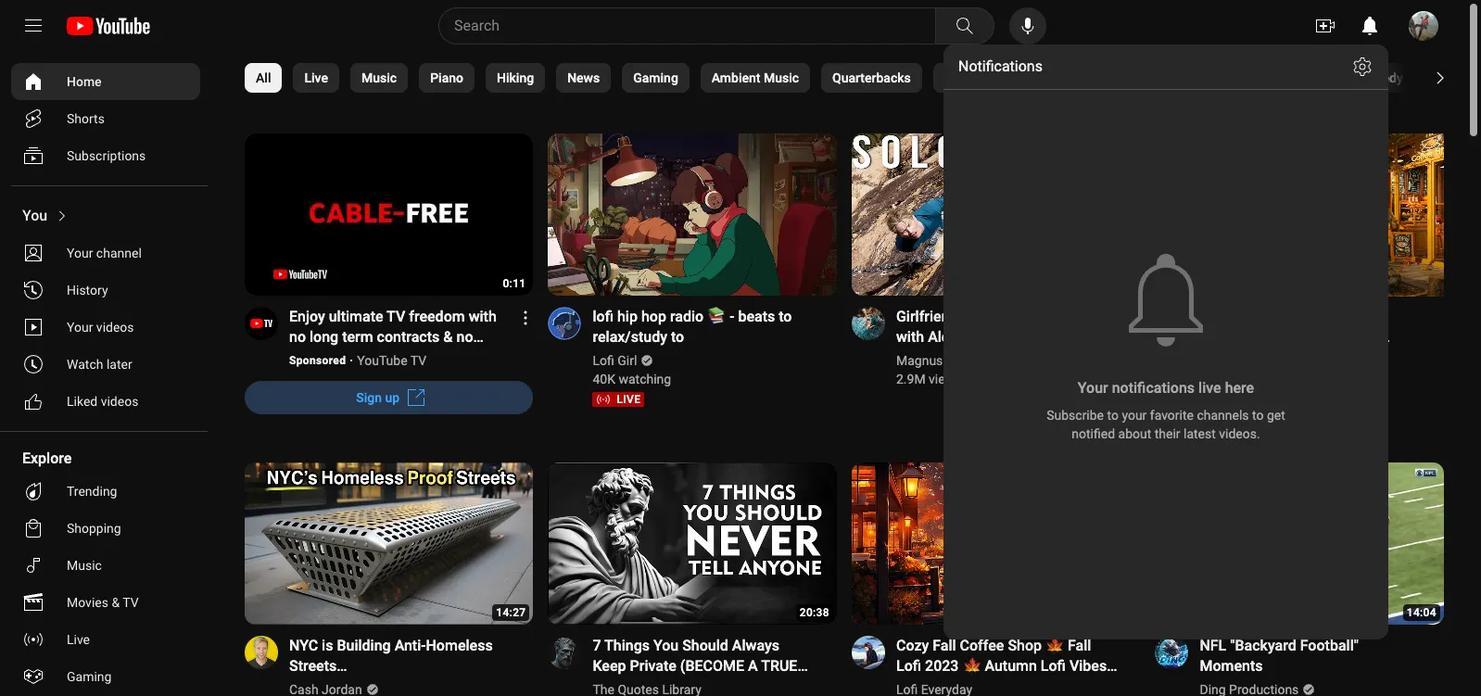 Task type: vqa. For each thing, say whether or not it's contained in the screenshot.
SHORTS link
yes



Task type: locate. For each thing, give the bounding box(es) containing it.
autumn up 'feel'
[[985, 657, 1037, 675]]

music down relaxing
[[1200, 349, 1240, 366]]

& down freedom
[[443, 328, 453, 346]]

2 no from the left
[[456, 328, 473, 346]]

lofi
[[593, 353, 614, 368], [896, 657, 921, 675], [1041, 657, 1066, 675]]

1 vertical spatial you
[[653, 637, 679, 655]]

0 vertical spatial &
[[1361, 308, 1370, 325]]

1 horizontal spatial autumn
[[1246, 308, 1298, 325]]

0 horizontal spatial &
[[112, 595, 120, 610]]

coffee down instrumental
[[1318, 349, 1362, 366]]

0 horizontal spatial with
[[469, 308, 497, 325]]

0 vertical spatial autumn
[[1246, 308, 1298, 325]]

to
[[896, 678, 912, 695]]

1 live status from the left
[[593, 392, 644, 407]]

4.3k
[[1200, 372, 1226, 387]]

your
[[1122, 408, 1147, 423]]

live link
[[11, 621, 200, 658], [11, 621, 200, 658]]

with right freedom
[[469, 308, 497, 325]]

1 horizontal spatial &
[[443, 328, 453, 346]]

2 horizontal spatial tab
[[1222, 63, 1333, 93]]

watching down girl
[[619, 372, 671, 387]]

1 horizontal spatial coffee
[[1318, 349, 1362, 366]]

0 horizontal spatial live
[[617, 393, 641, 406]]

live down the "movies"
[[67, 632, 90, 647]]

14:27
[[496, 607, 526, 619]]

shopping
[[67, 521, 121, 536]]

0 vertical spatial you
[[22, 207, 47, 224]]

magnus
[[896, 353, 943, 368]]

channel
[[96, 246, 142, 260]]

fall up 2023
[[933, 637, 956, 655]]

at
[[1244, 349, 1257, 366]]

🍁
[[1045, 637, 1064, 655], [962, 657, 981, 675]]

0 horizontal spatial autumn
[[985, 657, 1037, 675]]

jazz
[[1260, 328, 1291, 346]]

1 vertical spatial videos
[[101, 394, 138, 409]]

0 horizontal spatial shop
[[1008, 637, 1042, 655]]

live
[[304, 70, 328, 85], [1176, 271, 1199, 284], [67, 632, 90, 647]]

0 horizontal spatial tv
[[123, 595, 139, 610]]

live status
[[593, 392, 644, 407], [1200, 392, 1251, 407]]

tab
[[1061, 63, 1138, 93], [1149, 63, 1211, 93], [1222, 63, 1333, 93]]

nfl "backyard football" moments link
[[1200, 636, 1422, 677]]

7 things you should always keep private  (become a true stoic) link
[[593, 636, 815, 695]]

youtube tv
[[357, 353, 426, 368]]

tv up contracts
[[387, 308, 405, 325]]

Search text field
[[454, 14, 931, 38]]

nfl
[[1200, 637, 1226, 655]]

subscriptions link
[[11, 137, 200, 174], [11, 137, 200, 174]]

climbing
[[1036, 308, 1093, 325]]

1 vertical spatial with
[[896, 328, 924, 346]]

your channel link
[[11, 234, 200, 272], [11, 234, 200, 272]]

0 vertical spatial tv
[[387, 308, 405, 325]]

with up magnus
[[896, 328, 924, 346]]

0 horizontal spatial you
[[22, 207, 47, 224]]

1 tab from the left
[[1061, 63, 1138, 93]]

0 vertical spatial shop
[[1366, 349, 1400, 366]]

your up subscribe
[[1078, 379, 1108, 397]]

40k
[[593, 372, 615, 387]]

1 horizontal spatial you
[[653, 637, 679, 655]]

should
[[682, 637, 728, 655]]

always
[[732, 637, 779, 655]]

1 horizontal spatial tab
[[1149, 63, 1211, 93]]

1 vertical spatial live
[[1176, 271, 1199, 284]]

lofi girl image
[[548, 307, 582, 340]]

1 horizontal spatial lofi
[[896, 657, 921, 675]]

ultimate
[[329, 308, 383, 325]]

autumn
[[1246, 308, 1298, 325], [985, 657, 1037, 675]]

sign up link
[[245, 381, 533, 414]]

🍁 up "warm" on the right bottom
[[1045, 637, 1064, 655]]

14:04
[[1407, 607, 1436, 619]]

1 vertical spatial shop
[[1008, 637, 1042, 655]]

videos up the "later"
[[96, 320, 134, 335]]

& inside happy autumn morning & relaxing jazz instrumental music at outdoor coffee shop ambience for working
[[1361, 308, 1370, 325]]

2 vertical spatial you
[[956, 678, 981, 695]]

2 horizontal spatial you
[[956, 678, 981, 695]]

enjoy
[[289, 308, 325, 325]]

lofi up "40k"
[[593, 353, 614, 368]]

autumn inside happy autumn morning & relaxing jazz instrumental music at outdoor coffee shop ambience for working
[[1246, 308, 1298, 325]]

live right 'all' at the top of the page
[[304, 70, 328, 85]]

youtube video player element
[[1155, 133, 1444, 296]]

with inside girlfriend reacting to climbing with alex honnold magnus midtbø 2.9m views
[[896, 328, 924, 346]]

2 horizontal spatial &
[[1361, 308, 1370, 325]]

relax/study
[[593, 328, 667, 346]]

watch
[[67, 357, 103, 372]]

0 horizontal spatial live
[[67, 632, 90, 647]]

2 live status from the left
[[1200, 392, 1251, 407]]

0 horizontal spatial watching
[[619, 372, 671, 387]]

2 vertical spatial tv
[[123, 595, 139, 610]]

girlfriend reacting to climbing with alex honnold link
[[896, 307, 1118, 348]]

moments
[[1200, 657, 1263, 675]]

nyc is building anti-homeless streets… by cash jordan 1,324,539 views 3 days ago 14 minutes, 27 seconds element
[[289, 636, 511, 677]]

legos
[[944, 70, 980, 85]]

to right beats on the top
[[779, 308, 792, 325]]

liked
[[67, 394, 98, 409]]

with for enjoy ultimate tv freedom with no long term contracts & no hidden fees.
[[469, 308, 497, 325]]

0 vertical spatial live
[[304, 70, 328, 85]]

girlfriend reacting to climbing with alex honnold magnus midtbø 2.9m views
[[896, 308, 1093, 387]]

0 horizontal spatial no
[[289, 328, 306, 346]]

coffee up 'feel'
[[960, 637, 1004, 655]]

1 horizontal spatial live
[[1224, 393, 1248, 406]]

autumn up jazz
[[1246, 308, 1298, 325]]

0 horizontal spatial coffee
[[960, 637, 1004, 655]]

live up channels
[[1224, 393, 1248, 406]]

videos down the "later"
[[101, 394, 138, 409]]

working
[[1292, 369, 1347, 387]]

2 watching from the left
[[1229, 372, 1282, 387]]

coffee inside happy autumn morning & relaxing jazz instrumental music at outdoor coffee shop ambience for working
[[1318, 349, 1362, 366]]

& up instrumental
[[1361, 308, 1370, 325]]

coffee
[[1318, 349, 1362, 366], [960, 637, 1004, 655]]

watching
[[619, 372, 671, 387], [1229, 372, 1282, 387]]

quarterbacks
[[832, 70, 911, 85]]

gaming down search text box
[[633, 70, 678, 85]]

0 horizontal spatial tab
[[1061, 63, 1138, 93]]

music
[[361, 70, 397, 85], [764, 70, 799, 85], [1200, 349, 1240, 366], [67, 558, 102, 573]]

to inside girlfriend reacting to climbing with alex honnold magnus midtbø 2.9m views
[[1019, 308, 1033, 325]]

2 horizontal spatial live
[[1176, 271, 1199, 284]]

liked videos link
[[11, 383, 200, 420], [11, 383, 200, 420]]

0 horizontal spatial gaming
[[67, 669, 112, 684]]

term
[[342, 328, 373, 346]]

live for at
[[1224, 393, 1248, 406]]

stoic)
[[593, 678, 640, 695]]

1 vertical spatial 🍁
[[962, 657, 981, 675]]

watching down at
[[1229, 372, 1282, 387]]

🍁 right 2023
[[962, 657, 981, 675]]

no
[[289, 328, 306, 346], [456, 328, 473, 346]]

14:27 link
[[245, 463, 533, 627]]

music left piano
[[361, 70, 397, 85]]

1 horizontal spatial no
[[456, 328, 473, 346]]

with inside enjoy ultimate tv freedom with no long term contracts & no hidden fees.
[[469, 308, 497, 325]]

1 horizontal spatial fall
[[1068, 637, 1091, 655]]

youtube
[[357, 353, 407, 368]]

1 vertical spatial your
[[67, 320, 93, 335]]

you link
[[11, 197, 200, 234], [11, 197, 200, 234]]

your up watch
[[67, 320, 93, 335]]

1 horizontal spatial shop
[[1366, 349, 1400, 366]]

tv right the "movies"
[[123, 595, 139, 610]]

autumn inside cozy fall coffee shop 🍁 fall lofi 2023 🍁 autumn lofi vibes to make you feel warm a
[[985, 657, 1037, 675]]

0 vertical spatial your
[[67, 246, 93, 260]]

11 seconds element
[[503, 277, 526, 290]]

shop down instrumental
[[1366, 349, 1400, 366]]

shop
[[1366, 349, 1400, 366], [1008, 637, 1042, 655]]

1 vertical spatial &
[[443, 328, 453, 346]]

to right reacting
[[1019, 308, 1033, 325]]

0 vertical spatial with
[[469, 308, 497, 325]]

happy autumn morning & relaxing jazz instrumental music at outdoor coffee shop ambience for working
[[1200, 308, 1400, 387]]

your up history
[[67, 246, 93, 260]]

magnus midtbø image
[[852, 307, 885, 340]]

0 horizontal spatial live status
[[593, 392, 644, 407]]

1 live from the left
[[617, 393, 641, 406]]

1 vertical spatial coffee
[[960, 637, 1004, 655]]

0 vertical spatial 🍁
[[1045, 637, 1064, 655]]

2 fall from the left
[[1068, 637, 1091, 655]]

0 vertical spatial coffee
[[1318, 349, 1362, 366]]

live status down 40k watching
[[593, 392, 644, 407]]

1 horizontal spatial watching
[[1229, 372, 1282, 387]]

vibes
[[1069, 657, 1107, 675]]

2 vertical spatial &
[[112, 595, 120, 610]]

2 live from the left
[[1224, 393, 1248, 406]]

make
[[916, 678, 952, 695]]

& right the "movies"
[[112, 595, 120, 610]]

1 vertical spatial gaming
[[67, 669, 112, 684]]

to left your
[[1107, 408, 1119, 423]]

happy
[[1200, 308, 1242, 325]]

no down freedom
[[456, 328, 473, 346]]

2 horizontal spatial tv
[[410, 353, 426, 368]]

tv for movies & tv
[[123, 595, 139, 610]]

midtbø
[[946, 353, 987, 368]]

2023
[[925, 657, 959, 675]]

tv down contracts
[[410, 353, 426, 368]]

is
[[322, 637, 333, 655]]

1 horizontal spatial with
[[896, 328, 924, 346]]

lofi down cozy
[[896, 657, 921, 675]]

tv inside enjoy ultimate tv freedom with no long term contracts & no hidden fees.
[[387, 308, 405, 325]]

lofi up "warm" on the right bottom
[[1041, 657, 1066, 675]]

live status up channels
[[1200, 392, 1251, 407]]

live up "cozy coffee shop" icon
[[1176, 271, 1199, 284]]

with
[[469, 308, 497, 325], [896, 328, 924, 346]]

0 vertical spatial videos
[[96, 320, 134, 335]]

nyc is building anti-homeless streets… link
[[289, 636, 511, 677]]

2.9m
[[896, 372, 926, 387]]

live down 40k watching
[[617, 393, 641, 406]]

coffee inside cozy fall coffee shop 🍁 fall lofi 2023 🍁 autumn lofi vibes to make you feel warm a
[[960, 637, 1004, 655]]

hip
[[617, 308, 638, 325]]

radio
[[670, 308, 704, 325]]

1 horizontal spatial live status
[[1200, 392, 1251, 407]]

home link
[[11, 63, 200, 100], [11, 63, 200, 100]]

0 horizontal spatial fall
[[933, 637, 956, 655]]

live for relax/study
[[617, 393, 641, 406]]

hiking
[[497, 70, 534, 85]]

0 vertical spatial gaming
[[633, 70, 678, 85]]

watching for relax/study
[[619, 372, 671, 387]]

Sign up text field
[[356, 390, 400, 405]]

videos for liked videos
[[101, 394, 138, 409]]

1 horizontal spatial tv
[[387, 308, 405, 325]]

comedy
[[1355, 70, 1403, 85]]

your videos link
[[11, 309, 200, 346], [11, 309, 200, 346]]

2 vertical spatial your
[[1078, 379, 1108, 397]]

0 horizontal spatial lofi
[[593, 353, 614, 368]]

ambience
[[1200, 369, 1266, 387]]

shop inside happy autumn morning & relaxing jazz instrumental music at outdoor coffee shop ambience for working
[[1366, 349, 1400, 366]]

1 watching from the left
[[619, 372, 671, 387]]

1 horizontal spatial 🍁
[[1045, 637, 1064, 655]]

no down enjoy
[[289, 328, 306, 346]]

1 vertical spatial autumn
[[985, 657, 1037, 675]]

you inside cozy fall coffee shop 🍁 fall lofi 2023 🍁 autumn lofi vibes to make you feel warm a
[[956, 678, 981, 695]]

sponsored
[[289, 354, 346, 367]]

contracts
[[377, 328, 440, 346]]

shop up "warm" on the right bottom
[[1008, 637, 1042, 655]]

notifications
[[1112, 379, 1195, 397]]

None search field
[[405, 7, 998, 44]]

fall up vibes
[[1068, 637, 1091, 655]]

tab list
[[245, 52, 1481, 104]]

gaming down the "movies"
[[67, 669, 112, 684]]

nfl "backyard football" moments by ding productions 2,766,390 views 1 year ago 14 minutes, 4 seconds element
[[1200, 636, 1422, 677]]

music link
[[11, 547, 200, 584], [11, 547, 200, 584]]



Task type: describe. For each thing, give the bounding box(es) containing it.
14 minutes, 27 seconds element
[[496, 607, 526, 619]]

explore
[[22, 449, 72, 467]]

girl
[[617, 353, 637, 368]]

all
[[256, 70, 271, 85]]

girlfriend reacting to climbing with alex honnold by magnus midtbø 2,985,267 views 1 year ago 36 minutes from your watch later playlist element
[[896, 307, 1118, 348]]

to down radio
[[671, 328, 684, 346]]

0:11 link
[[245, 133, 533, 298]]

hop
[[641, 308, 666, 325]]

subscribe
[[1047, 408, 1104, 423]]

lofi hip hop radio 📚 - beats to relax/study to by lofi girl 299,617,567 views element
[[593, 307, 815, 348]]

0:11 button
[[245, 133, 533, 298]]

liked videos
[[67, 394, 138, 409]]

views
[[929, 372, 961, 387]]

subscribe to your favorite channels to get notified about their latest videos.
[[1047, 408, 1288, 441]]

your channel
[[67, 246, 142, 260]]

shorts
[[67, 111, 105, 126]]

live
[[1198, 379, 1221, 397]]

their
[[1155, 426, 1180, 441]]

reacting
[[962, 308, 1016, 325]]

your for your videos
[[67, 320, 93, 335]]

beats
[[738, 308, 775, 325]]

happy autumn morning & relaxing jazz instrumental music at outdoor coffee shop ambience for working by cozy coffee shop 1,780,405 views element
[[1200, 307, 1422, 387]]

cozy coffee shop image
[[1155, 307, 1189, 340]]

20 minutes, 38 seconds element
[[800, 607, 829, 619]]

lofi everyday image
[[852, 636, 885, 670]]

videos.
[[1219, 426, 1260, 441]]

football"
[[1300, 637, 1359, 655]]

cozy fall coffee shop 🍁 fall lofi 2023 🍁 autumn lofi vibes to make you feel warm and peaceful by lofi everyday  125,377 views element
[[896, 636, 1118, 696]]

go to channel: youtube tv. element
[[357, 353, 426, 368]]

14:04 link
[[1155, 463, 1444, 627]]

happy autumn morning & relaxing jazz instrumental music at outdoor coffee shop ambience for working link
[[1200, 307, 1422, 387]]

40k watching
[[593, 372, 671, 387]]

tv for enjoy ultimate tv freedom with no long term contracts & no hidden fees.
[[387, 308, 405, 325]]

channels
[[1197, 408, 1249, 423]]

get
[[1267, 408, 1285, 423]]

piano
[[430, 70, 463, 85]]

cozy
[[896, 637, 929, 655]]

avatar image image
[[1409, 11, 1438, 41]]

music right ambient
[[764, 70, 799, 85]]

sign
[[356, 390, 382, 405]]

nyc
[[289, 637, 318, 655]]

1 no from the left
[[289, 328, 306, 346]]

2 vertical spatial live
[[67, 632, 90, 647]]

instrumental
[[1295, 328, 1380, 346]]

your for your notifications live here
[[1078, 379, 1108, 397]]

lofi
[[593, 308, 614, 325]]

2 horizontal spatial lofi
[[1041, 657, 1066, 675]]

home
[[67, 74, 102, 89]]

warm
[[1016, 678, 1055, 695]]

live button
[[1166, 260, 1199, 296]]

subscriptions
[[67, 148, 146, 163]]

tab list containing all
[[245, 52, 1481, 104]]

nfl "backyard football" moments
[[1200, 637, 1359, 675]]

ambient music
[[712, 70, 799, 85]]

cozy fall coffee shop 🍁 fall lofi 2023 🍁 autumn lofi vibes to make you feel warm a link
[[896, 636, 1118, 696]]

with for girlfriend reacting to climbing with alex honnold magnus midtbø 2.9m views
[[896, 328, 924, 346]]

about
[[1118, 426, 1151, 441]]

building
[[337, 637, 391, 655]]

live status for happy autumn morning & relaxing jazz instrumental music at outdoor coffee shop ambience for working
[[1200, 392, 1251, 407]]

📚
[[707, 308, 726, 325]]

1 horizontal spatial live
[[304, 70, 328, 85]]

girlfriend
[[896, 308, 958, 325]]

videos for your videos
[[96, 320, 134, 335]]

a
[[748, 657, 758, 675]]

favorite
[[1150, 408, 1194, 423]]

keep
[[593, 657, 626, 675]]

movies
[[67, 595, 108, 610]]

news
[[567, 70, 600, 85]]

relaxing
[[1200, 328, 1257, 346]]

to left "get"
[[1252, 408, 1264, 423]]

1 horizontal spatial gaming
[[633, 70, 678, 85]]

notifications
[[958, 57, 1043, 75]]

music up the "movies"
[[67, 558, 102, 573]]

7
[[593, 637, 601, 655]]

lofi girl link
[[593, 351, 638, 370]]

homeless
[[426, 637, 493, 655]]

7 things you should always keep private  (become a true stoic) by the quotes library 620,566 views 13 days ago 20 minutes element
[[593, 636, 815, 695]]

-
[[730, 308, 734, 325]]

14 minutes, 4 seconds element
[[1407, 607, 1436, 619]]

the quotes library image
[[548, 636, 582, 670]]

ding productions image
[[1155, 636, 1189, 670]]

0 horizontal spatial 🍁
[[962, 657, 981, 675]]

things
[[604, 637, 650, 655]]

nyc is building anti-homeless streets…
[[289, 637, 493, 675]]

watching for at
[[1229, 372, 1282, 387]]

0:11
[[503, 277, 526, 290]]

1 fall from the left
[[933, 637, 956, 655]]

music inside happy autumn morning & relaxing jazz instrumental music at outdoor coffee shop ambience for working
[[1200, 349, 1240, 366]]

live status for lofi hip hop radio 📚 - beats to relax/study to
[[593, 392, 644, 407]]

anti-
[[394, 637, 426, 655]]

for
[[1270, 369, 1289, 387]]

here
[[1225, 379, 1254, 397]]

alex
[[928, 328, 957, 346]]

private
[[630, 657, 676, 675]]

sign up
[[356, 390, 400, 405]]

cash jordan image
[[245, 636, 278, 670]]

your for your channel
[[67, 246, 93, 260]]

your notifications live here
[[1078, 379, 1254, 397]]

you inside 7 things you should always keep private  (become a true stoic)
[[653, 637, 679, 655]]

go to channel: youtube tv. image
[[245, 307, 278, 340]]

"backyard
[[1230, 637, 1296, 655]]

true
[[761, 657, 797, 675]]

2 tab from the left
[[1149, 63, 1211, 93]]

morning
[[1302, 308, 1357, 325]]

outdoor
[[1260, 349, 1314, 366]]

cozy fall coffee shop 🍁 fall lofi 2023 🍁 autumn lofi vibes to make you feel warm a
[[896, 637, 1107, 696]]

your videos
[[67, 320, 134, 335]]

lofi hip hop radio 📚 - beats to relax/study to
[[593, 308, 792, 346]]

3 tab from the left
[[1222, 63, 1333, 93]]

shop inside cozy fall coffee shop 🍁 fall lofi 2023 🍁 autumn lofi vibes to make you feel warm a
[[1008, 637, 1042, 655]]

& inside enjoy ultimate tv freedom with no long term contracts & no hidden fees.
[[443, 328, 453, 346]]

ad - enjoy ultimate tv freedom with no long term contracts & no hidden fees. - 11 seconds - watch across your devices and start streaming the tv you love. - youtube tv - play video element
[[289, 307, 511, 366]]

4.3k watching
[[1200, 372, 1282, 387]]

movies & tv
[[67, 595, 139, 610]]

1 vertical spatial tv
[[410, 353, 426, 368]]

hidden
[[289, 349, 334, 366]]

magnus midtbø link
[[896, 351, 988, 370]]

notified
[[1072, 426, 1115, 441]]

fees.
[[338, 349, 371, 366]]

live inside button
[[1176, 271, 1199, 284]]



